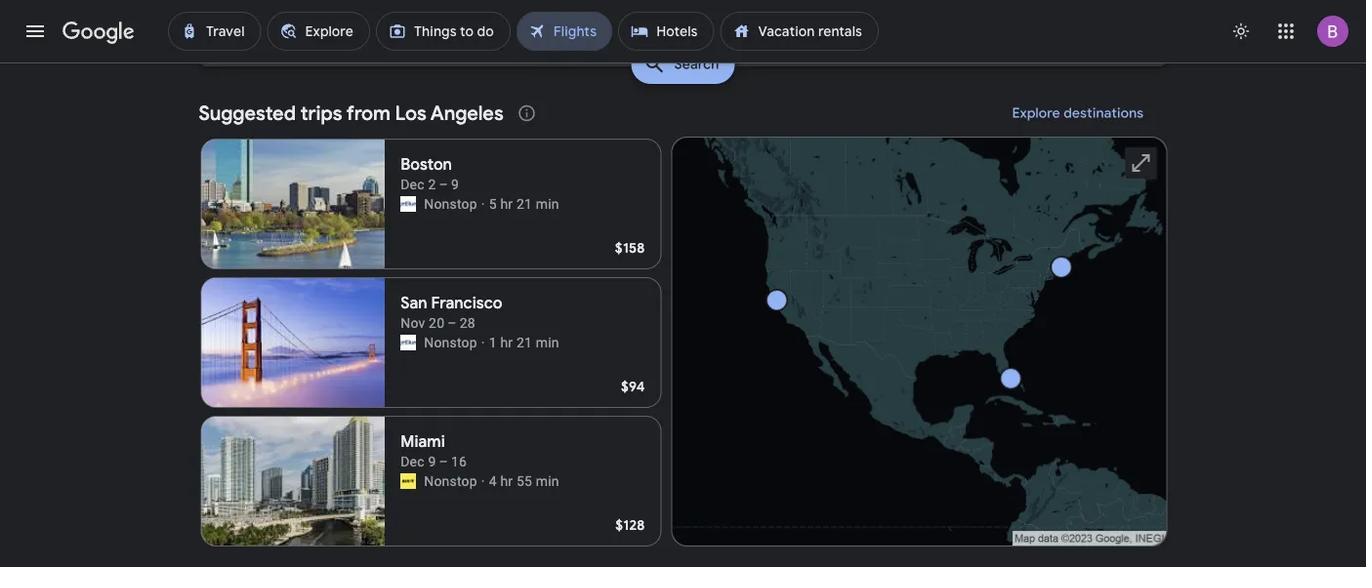 Task type: locate. For each thing, give the bounding box(es) containing it.
hr right 1 in the bottom left of the page
[[500, 335, 513, 351]]

 image left 5
[[481, 194, 485, 214]]

3 nonstop from the top
[[424, 473, 477, 489]]

hr for boston
[[500, 196, 513, 212]]

dec for boston
[[401, 176, 425, 192]]

0 vertical spatial dec
[[401, 176, 425, 192]]

spirit image
[[401, 474, 416, 489]]

nonstop down 2 – 9
[[424, 196, 477, 212]]

9 – 16
[[428, 454, 467, 470]]

$94
[[621, 378, 645, 396]]

0 vertical spatial hr
[[500, 196, 513, 212]]

dec down boston
[[401, 176, 425, 192]]

jetblue image
[[401, 196, 416, 212], [401, 335, 416, 351]]

158 US dollars text field
[[615, 239, 645, 257]]

3 hr from the top
[[500, 473, 513, 489]]

2 hr from the top
[[500, 335, 513, 351]]

1 jetblue image from the top
[[401, 196, 416, 212]]

2 vertical spatial nonstop
[[424, 473, 477, 489]]

1 vertical spatial min
[[536, 335, 559, 351]]

94 US dollars text field
[[621, 378, 645, 396]]

san francisco nov 20 – 28
[[401, 294, 503, 331]]

 image
[[481, 472, 485, 491]]

boston dec 2 – 9
[[401, 155, 459, 192]]

1 vertical spatial jetblue image
[[401, 335, 416, 351]]

nonstop down 20 – 28
[[424, 335, 477, 351]]

miami dec 9 – 16
[[401, 432, 467, 470]]

128 US dollars text field
[[616, 517, 645, 534]]

nonstop for boston
[[424, 196, 477, 212]]

 image left 1 in the bottom left of the page
[[481, 333, 485, 353]]

1 vertical spatial 21
[[517, 335, 532, 351]]

2 vertical spatial hr
[[500, 473, 513, 489]]

min right 55
[[536, 473, 559, 489]]

suggested
[[199, 101, 296, 126]]

jetblue image for francisco
[[401, 335, 416, 351]]

min for boston
[[536, 196, 559, 212]]

2  image from the top
[[481, 333, 485, 353]]

1 nonstop from the top
[[424, 196, 477, 212]]

2 dec from the top
[[401, 454, 425, 470]]

0 vertical spatial nonstop
[[424, 196, 477, 212]]

1 hr from the top
[[500, 196, 513, 212]]

0 vertical spatial  image
[[481, 194, 485, 214]]

dec inside boston dec 2 – 9
[[401, 176, 425, 192]]

change appearance image
[[1218, 8, 1265, 55]]

min
[[536, 196, 559, 212], [536, 335, 559, 351], [536, 473, 559, 489]]

dec up spirit icon
[[401, 454, 425, 470]]

1 min from the top
[[536, 196, 559, 212]]

main menu image
[[23, 20, 47, 43]]

21 right 1 in the bottom left of the page
[[517, 335, 532, 351]]

angeles
[[430, 101, 504, 126]]

1 vertical spatial  image
[[481, 333, 485, 353]]

hr
[[500, 196, 513, 212], [500, 335, 513, 351], [500, 473, 513, 489]]

1 vertical spatial hr
[[500, 335, 513, 351]]

hr for san francisco
[[500, 335, 513, 351]]

nonstop down 9 – 16
[[424, 473, 477, 489]]

search button
[[632, 45, 735, 84]]

jetblue image down nov
[[401, 335, 416, 351]]

2 min from the top
[[536, 335, 559, 351]]

dec
[[401, 176, 425, 192], [401, 454, 425, 470]]

explore destinations
[[1013, 105, 1144, 122]]

1 dec from the top
[[401, 176, 425, 192]]

suggested trips from los angeles region
[[199, 90, 1168, 555]]

1 vertical spatial dec
[[401, 454, 425, 470]]

hr for miami
[[500, 473, 513, 489]]

 image
[[481, 194, 485, 214], [481, 333, 485, 353]]

min right 5
[[536, 196, 559, 212]]

2 nonstop from the top
[[424, 335, 477, 351]]

1  image from the top
[[481, 194, 485, 214]]

 image inside the suggested trips from los angeles region
[[481, 472, 485, 491]]

2 21 from the top
[[517, 335, 532, 351]]

$128
[[616, 517, 645, 534]]

nonstop for miami
[[424, 473, 477, 489]]

min right 1 in the bottom left of the page
[[536, 335, 559, 351]]

5 hr 21 min
[[489, 196, 559, 212]]

21
[[517, 196, 532, 212], [517, 335, 532, 351]]

1 21 from the top
[[517, 196, 532, 212]]

21 for san francisco
[[517, 335, 532, 351]]

1 vertical spatial nonstop
[[424, 335, 477, 351]]

5
[[489, 196, 497, 212]]

0 vertical spatial 21
[[517, 196, 532, 212]]

nonstop for san
[[424, 335, 477, 351]]

destinations
[[1064, 105, 1144, 122]]

55
[[517, 473, 532, 489]]

3 min from the top
[[536, 473, 559, 489]]

2 jetblue image from the top
[[401, 335, 416, 351]]

nonstop
[[424, 196, 477, 212], [424, 335, 477, 351], [424, 473, 477, 489]]

jetblue image down boston dec 2 – 9
[[401, 196, 416, 212]]

0 vertical spatial min
[[536, 196, 559, 212]]

21 right 5
[[517, 196, 532, 212]]

dec inside miami dec 9 – 16
[[401, 454, 425, 470]]

suggested trips from los angeles
[[199, 101, 504, 126]]

hr right 5
[[500, 196, 513, 212]]

2 vertical spatial min
[[536, 473, 559, 489]]

 image for san francisco
[[481, 333, 485, 353]]

hr right 4
[[500, 473, 513, 489]]

0 vertical spatial jetblue image
[[401, 196, 416, 212]]



Task type: describe. For each thing, give the bounding box(es) containing it.
1
[[489, 335, 497, 351]]

min for miami
[[536, 473, 559, 489]]

dec for miami
[[401, 454, 425, 470]]

explore destinations button
[[989, 90, 1168, 137]]

1 hr 21 min
[[489, 335, 559, 351]]

Flight search field
[[183, 0, 1183, 90]]

los
[[395, 101, 427, 126]]

 image for boston
[[481, 194, 485, 214]]

san
[[401, 294, 428, 314]]

min for san francisco
[[536, 335, 559, 351]]

miami
[[401, 432, 445, 452]]

4
[[489, 473, 497, 489]]

20 – 28
[[429, 315, 476, 331]]

jetblue image for dec
[[401, 196, 416, 212]]

from
[[346, 101, 391, 126]]

2 – 9
[[428, 176, 459, 192]]

4 hr 55 min
[[489, 473, 559, 489]]

francisco
[[431, 294, 503, 314]]

explore
[[1013, 105, 1061, 122]]

21 for boston
[[517, 196, 532, 212]]

$158
[[615, 239, 645, 257]]

trips
[[301, 101, 342, 126]]

search
[[674, 56, 719, 73]]

boston
[[401, 155, 452, 175]]

nov
[[401, 315, 425, 331]]



Task type: vqa. For each thing, say whether or not it's contained in the screenshot.
1531 in the 1531 St Philip St Building
no



